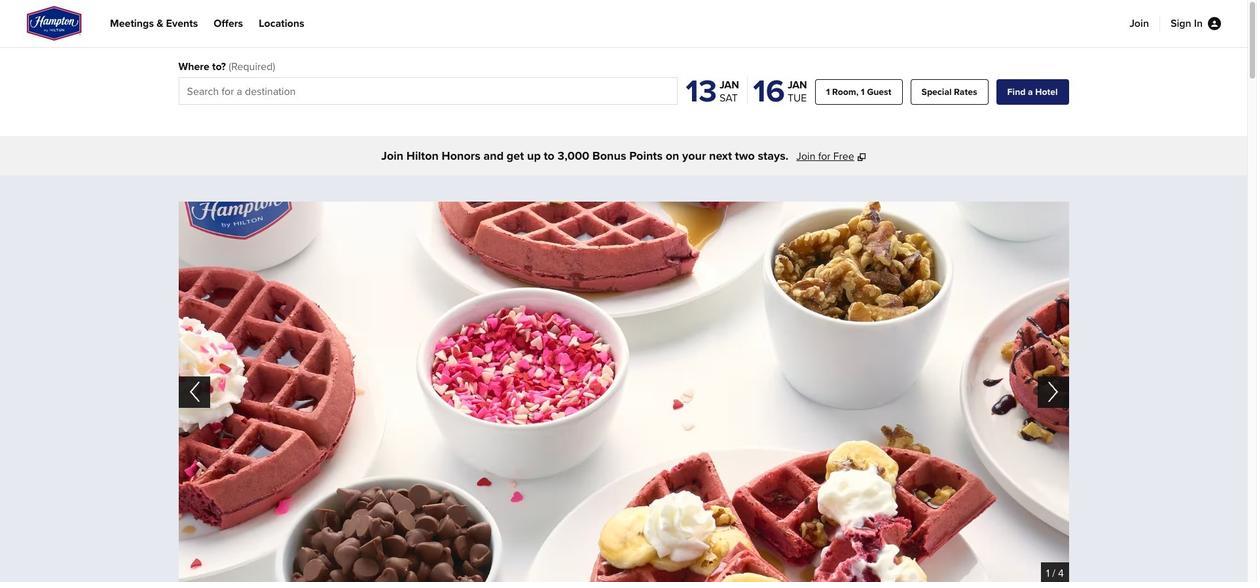 Task type: locate. For each thing, give the bounding box(es) containing it.
breakfast food image
[[178, 202, 1069, 582]]



Task type: describe. For each thing, give the bounding box(es) containing it.
Where to?. Begin typing to filter results. field
[[178, 77, 678, 105]]

outdoor patio image
[[1069, 202, 1257, 582]]

hampton by hilton image
[[26, 5, 100, 42]]



Task type: vqa. For each thing, say whether or not it's contained in the screenshot.
leftmost grid
no



